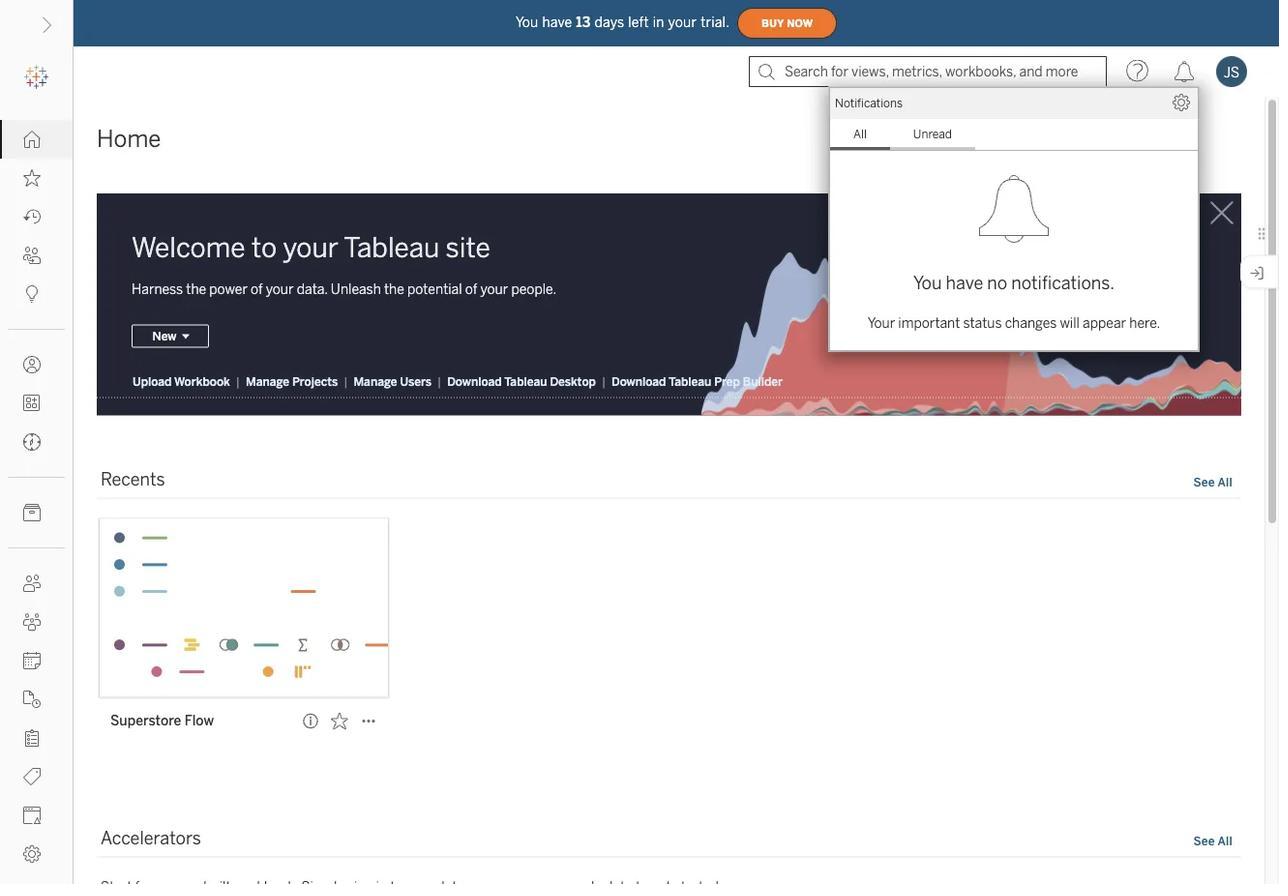 Task type: describe. For each thing, give the bounding box(es) containing it.
main navigation. press the up and down arrow keys to access links. element
[[0, 120, 73, 874]]

Search for views, metrics, workbooks, and more text field
[[749, 56, 1107, 87]]

builder
[[743, 374, 783, 388]]

harness the power of your data. unleash the potential of your people.
[[132, 281, 557, 297]]

4 | from the left
[[602, 374, 606, 388]]

recents
[[101, 469, 165, 490]]

2 horizontal spatial tableau
[[669, 374, 711, 388]]

site
[[446, 231, 490, 264]]

user notifications bell icon image
[[975, 170, 1053, 248]]

to
[[251, 231, 277, 264]]

notifications.
[[1011, 273, 1115, 294]]

see for accelerators
[[1194, 834, 1215, 848]]

all for recents
[[1218, 475, 1233, 489]]

welcome
[[132, 231, 245, 264]]

unleash
[[331, 281, 381, 297]]

projects
[[292, 374, 338, 388]]

new
[[152, 329, 177, 343]]

user settings icon image
[[1173, 94, 1190, 111]]

3 | from the left
[[437, 374, 441, 388]]

buy now button
[[737, 8, 837, 39]]

user notifications tab tab list
[[830, 119, 1198, 151]]

your left data. on the top left of the page
[[266, 281, 294, 297]]

you have no notifications.
[[913, 273, 1115, 294]]

prep
[[714, 374, 740, 388]]

data.
[[297, 281, 328, 297]]

superstore flow
[[110, 713, 214, 729]]

have for 13
[[542, 14, 572, 30]]

notifications
[[835, 96, 903, 110]]

changes
[[1005, 315, 1057, 331]]

all for accelerators
[[1218, 834, 1233, 848]]

all inside user notifications tab tab list
[[853, 127, 867, 141]]

home
[[97, 125, 161, 153]]

buy now
[[762, 17, 813, 29]]

13
[[576, 14, 591, 30]]

new button
[[132, 325, 209, 348]]

users
[[400, 374, 432, 388]]

navigation panel element
[[0, 58, 73, 874]]

have for no
[[946, 273, 983, 294]]

welcome to your tableau site
[[132, 231, 490, 264]]

upload
[[133, 374, 172, 388]]

manage projects link
[[245, 373, 339, 389]]

1 the from the left
[[186, 281, 206, 297]]

manage users link
[[353, 373, 433, 389]]

see all link for recents
[[1193, 473, 1234, 493]]

see for recents
[[1194, 475, 1215, 489]]

download tableau prep builder link
[[611, 373, 784, 389]]

1 download from the left
[[447, 374, 502, 388]]

unread
[[913, 127, 952, 141]]

notifications dialog
[[829, 87, 1199, 351]]

you for you have no notifications.
[[913, 273, 942, 294]]

0 horizontal spatial tableau
[[344, 231, 440, 264]]

superstore
[[110, 713, 181, 729]]

now
[[787, 17, 813, 29]]

buy
[[762, 17, 784, 29]]

download tableau desktop link
[[446, 373, 597, 389]]



Task type: vqa. For each thing, say whether or not it's contained in the screenshot.
Region
no



Task type: locate. For each thing, give the bounding box(es) containing it.
1 vertical spatial see all link
[[1193, 832, 1234, 852]]

flow
[[184, 713, 214, 729]]

your
[[868, 315, 895, 331]]

see all
[[1194, 475, 1233, 489], [1194, 834, 1233, 848]]

in
[[653, 14, 664, 30]]

manage left projects at the top left of the page
[[246, 374, 289, 388]]

your important status changes will appear here.
[[868, 315, 1160, 331]]

days
[[595, 14, 624, 30]]

0 vertical spatial see all link
[[1193, 473, 1234, 493]]

tableau left desktop
[[504, 374, 547, 388]]

manage
[[246, 374, 289, 388], [354, 374, 397, 388]]

1 horizontal spatial manage
[[354, 374, 397, 388]]

2 see all link from the top
[[1193, 832, 1234, 852]]

1 vertical spatial see
[[1194, 834, 1215, 848]]

the right unleash
[[384, 281, 404, 297]]

of
[[251, 281, 263, 297], [465, 281, 477, 297]]

1 vertical spatial all
[[1218, 475, 1233, 489]]

you left 13
[[516, 14, 538, 30]]

upload workbook button
[[132, 373, 231, 389]]

see all link
[[1193, 473, 1234, 493], [1193, 832, 1234, 852]]

desktop
[[550, 374, 596, 388]]

1 vertical spatial have
[[946, 273, 983, 294]]

1 horizontal spatial have
[[946, 273, 983, 294]]

1 see all link from the top
[[1193, 473, 1234, 493]]

workbook
[[174, 374, 230, 388]]

see
[[1194, 475, 1215, 489], [1194, 834, 1215, 848]]

| right desktop
[[602, 374, 606, 388]]

|
[[236, 374, 240, 388], [344, 374, 348, 388], [437, 374, 441, 388], [602, 374, 606, 388]]

of right power
[[251, 281, 263, 297]]

have inside "notifications" dialog
[[946, 273, 983, 294]]

status
[[963, 315, 1002, 331]]

tableau
[[344, 231, 440, 264], [504, 374, 547, 388], [669, 374, 711, 388]]

0 horizontal spatial you
[[516, 14, 538, 30]]

you
[[516, 14, 538, 30], [913, 273, 942, 294]]

have left no
[[946, 273, 983, 294]]

1 of from the left
[[251, 281, 263, 297]]

accelerators
[[101, 828, 201, 849]]

your
[[668, 14, 697, 30], [283, 231, 338, 264], [266, 281, 294, 297], [480, 281, 508, 297]]

potential
[[407, 281, 462, 297]]

no
[[987, 273, 1007, 294]]

1 horizontal spatial download
[[612, 374, 666, 388]]

trial.
[[701, 14, 730, 30]]

your up data. on the top left of the page
[[283, 231, 338, 264]]

2 download from the left
[[612, 374, 666, 388]]

2 the from the left
[[384, 281, 404, 297]]

you have 13 days left in your trial.
[[516, 14, 730, 30]]

tableau left prep
[[669, 374, 711, 388]]

1 | from the left
[[236, 374, 240, 388]]

your right in
[[668, 14, 697, 30]]

you inside "notifications" dialog
[[913, 273, 942, 294]]

| right users on the top left of page
[[437, 374, 441, 388]]

1 see from the top
[[1194, 475, 1215, 489]]

download
[[447, 374, 502, 388], [612, 374, 666, 388]]

appear
[[1083, 315, 1126, 331]]

harness
[[132, 281, 183, 297]]

all
[[853, 127, 867, 141], [1218, 475, 1233, 489], [1218, 834, 1233, 848]]

see all for recents
[[1194, 475, 1233, 489]]

important
[[898, 315, 960, 331]]

0 horizontal spatial manage
[[246, 374, 289, 388]]

1 horizontal spatial the
[[384, 281, 404, 297]]

the left power
[[186, 281, 206, 297]]

1 horizontal spatial tableau
[[504, 374, 547, 388]]

you for you have 13 days left in your trial.
[[516, 14, 538, 30]]

0 horizontal spatial of
[[251, 281, 263, 297]]

have left 13
[[542, 14, 572, 30]]

here.
[[1129, 315, 1160, 331]]

download right users on the top left of page
[[447, 374, 502, 388]]

2 see all from the top
[[1194, 834, 1233, 848]]

see all for accelerators
[[1194, 834, 1233, 848]]

power
[[209, 281, 248, 297]]

upload workbook | manage projects | manage users | download tableau desktop | download tableau prep builder
[[133, 374, 783, 388]]

2 see from the top
[[1194, 834, 1215, 848]]

your left people.
[[480, 281, 508, 297]]

| right workbook
[[236, 374, 240, 388]]

0 horizontal spatial the
[[186, 281, 206, 297]]

2 manage from the left
[[354, 374, 397, 388]]

have
[[542, 14, 572, 30], [946, 273, 983, 294]]

2 | from the left
[[344, 374, 348, 388]]

tableau up unleash
[[344, 231, 440, 264]]

| right projects at the top left of the page
[[344, 374, 348, 388]]

left
[[628, 14, 649, 30]]

download right desktop
[[612, 374, 666, 388]]

0 vertical spatial all
[[853, 127, 867, 141]]

0 horizontal spatial have
[[542, 14, 572, 30]]

0 horizontal spatial download
[[447, 374, 502, 388]]

1 horizontal spatial you
[[913, 273, 942, 294]]

1 vertical spatial see all
[[1194, 834, 1233, 848]]

1 horizontal spatial of
[[465, 281, 477, 297]]

1 manage from the left
[[246, 374, 289, 388]]

0 vertical spatial you
[[516, 14, 538, 30]]

2 of from the left
[[465, 281, 477, 297]]

manage left users on the top left of page
[[354, 374, 397, 388]]

the
[[186, 281, 206, 297], [384, 281, 404, 297]]

of right potential
[[465, 281, 477, 297]]

0 vertical spatial see
[[1194, 475, 1215, 489]]

you up important at the top right
[[913, 273, 942, 294]]

2 vertical spatial all
[[1218, 834, 1233, 848]]

see all link for accelerators
[[1193, 832, 1234, 852]]

0 vertical spatial have
[[542, 14, 572, 30]]

0 vertical spatial see all
[[1194, 475, 1233, 489]]

1 vertical spatial you
[[913, 273, 942, 294]]

will
[[1060, 315, 1080, 331]]

people.
[[511, 281, 557, 297]]

1 see all from the top
[[1194, 475, 1233, 489]]



